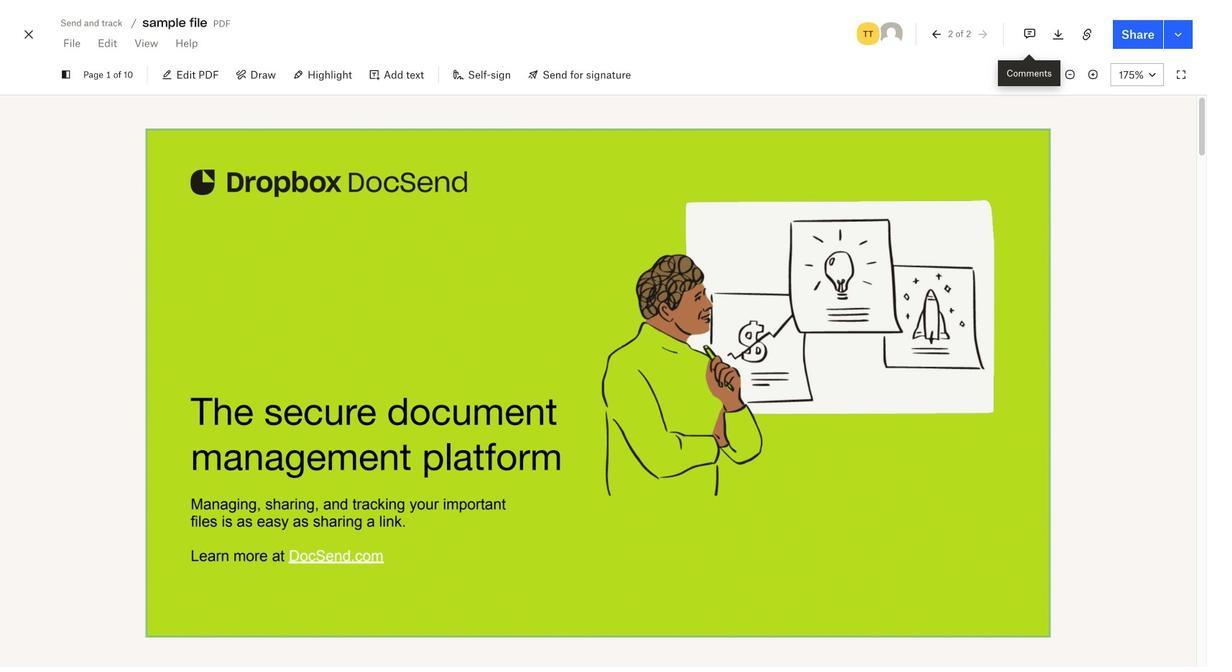 Task type: vqa. For each thing, say whether or not it's contained in the screenshot.
the Close image
yes



Task type: describe. For each thing, give the bounding box(es) containing it.
close image
[[20, 23, 37, 46]]



Task type: locate. For each thing, give the bounding box(es) containing it.
sample file.pdf image
[[146, 129, 1051, 638]]



